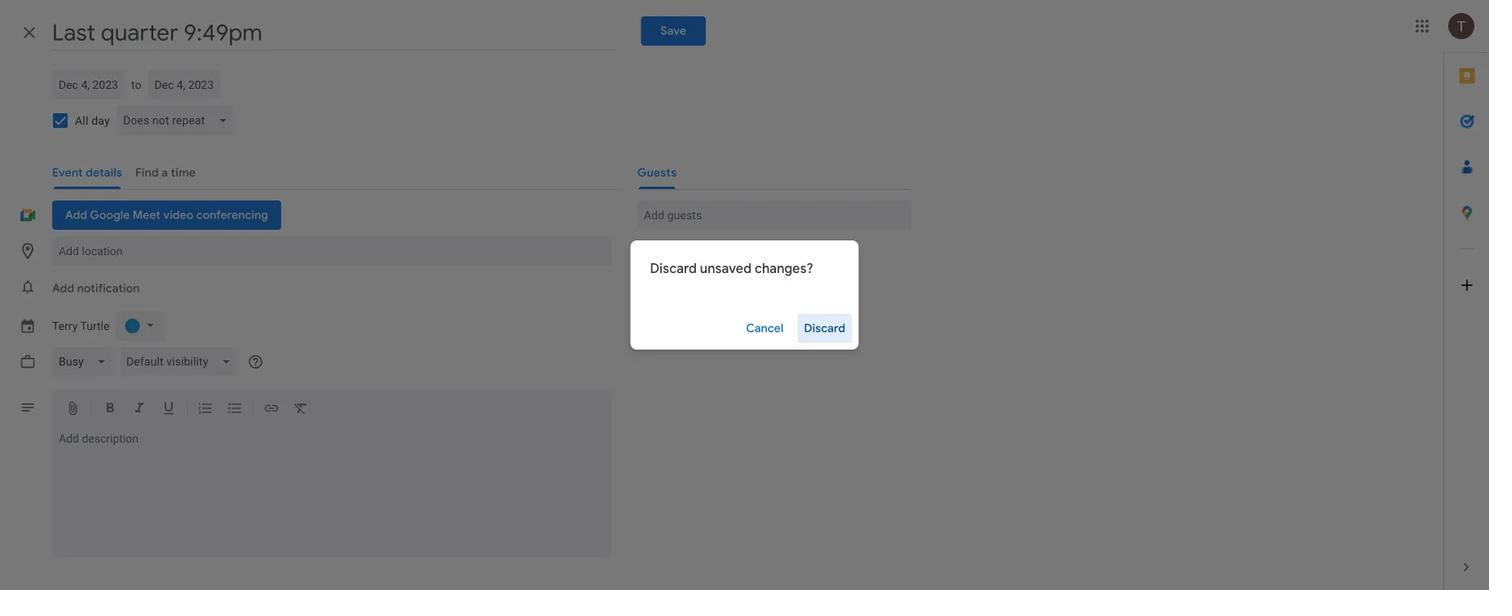Task type: locate. For each thing, give the bounding box(es) containing it.
1 horizontal spatial discard
[[804, 321, 846, 336]]

guest permissions group
[[624, 253, 911, 351]]

discard
[[650, 260, 697, 277], [804, 321, 846, 336]]

discard inside "button"
[[804, 321, 846, 336]]

tab list
[[1445, 53, 1490, 545]]

discard unsaved changes? alert dialog
[[631, 241, 859, 350]]

add
[[52, 281, 74, 296]]

discard button
[[798, 309, 852, 348]]

insert link image
[[263, 400, 280, 419]]

0 horizontal spatial discard
[[650, 260, 697, 277]]

formatting options toolbar
[[52, 390, 611, 429]]

guest
[[637, 258, 667, 271]]

0 vertical spatial discard
[[650, 260, 697, 277]]

discard for discard unsaved changes?
[[650, 260, 697, 277]]

underline image
[[161, 400, 177, 419]]

all
[[75, 114, 88, 127]]

terry turtle
[[52, 319, 110, 333]]

notification
[[77, 281, 140, 296]]

remove formatting image
[[293, 400, 309, 419]]

discard for discard
[[804, 321, 846, 336]]

cancel button
[[739, 309, 791, 348]]

numbered list image
[[197, 400, 214, 419]]

1 vertical spatial discard
[[804, 321, 846, 336]]

discard right cancel button
[[804, 321, 846, 336]]

italic image
[[131, 400, 148, 419]]

discard left unsaved at the top of page
[[650, 260, 697, 277]]



Task type: vqa. For each thing, say whether or not it's contained in the screenshot.
And
no



Task type: describe. For each thing, give the bounding box(es) containing it.
guest permissions
[[637, 258, 732, 271]]

cancel
[[747, 321, 784, 336]]

terry
[[52, 319, 78, 333]]

save button
[[641, 16, 706, 46]]

day
[[91, 114, 110, 127]]

add notification button
[[46, 274, 146, 303]]

Title text field
[[52, 15, 615, 51]]

Description text field
[[52, 432, 611, 554]]

bulleted list image
[[227, 400, 243, 419]]

turtle
[[80, 319, 110, 333]]

bold image
[[102, 400, 118, 419]]

unsaved
[[700, 260, 752, 277]]

discard unsaved changes?
[[650, 260, 814, 277]]

to
[[131, 78, 141, 91]]

permissions
[[670, 258, 732, 271]]

save
[[661, 24, 686, 38]]

add notification
[[52, 281, 140, 296]]

changes?
[[755, 260, 814, 277]]

all day
[[75, 114, 110, 127]]



